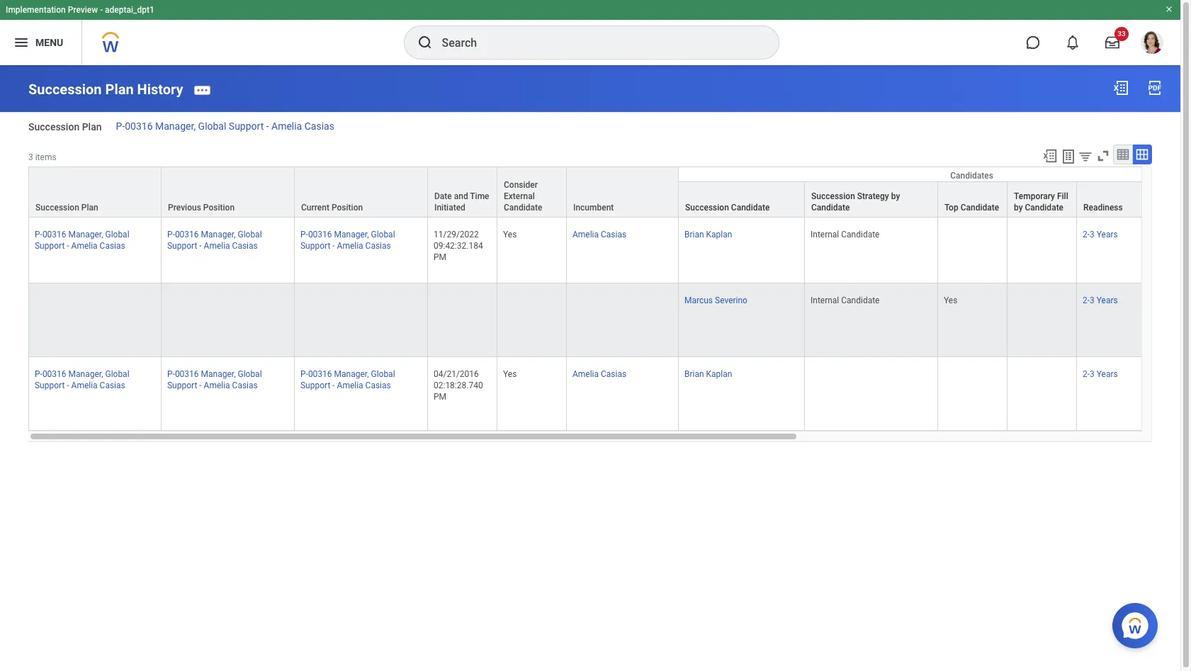 Task type: vqa. For each thing, say whether or not it's contained in the screenshot.
Internal associated with Marcus Severino
yes



Task type: describe. For each thing, give the bounding box(es) containing it.
incumbent button
[[567, 167, 679, 217]]

export to excel image for view printable version (pdf) image at top
[[1113, 79, 1130, 96]]

candidate inside 'temporary fill by candidate'
[[1026, 203, 1064, 213]]

top candidate
[[945, 203, 1000, 213]]

brian kaplan link for 11/29/2022 09:42:32.184 pm
[[685, 227, 733, 240]]

succession plan history element
[[28, 81, 183, 98]]

succession plan history
[[28, 81, 183, 98]]

0 vertical spatial plan
[[105, 81, 134, 98]]

succession for succession candidate popup button
[[686, 203, 730, 213]]

3 for 5th row
[[1091, 370, 1095, 379]]

profile logan mcneil image
[[1142, 31, 1164, 57]]

brian for 11/29/2022 09:42:32.184 pm
[[685, 230, 705, 240]]

1 vertical spatial plan
[[82, 121, 102, 133]]

candidates
[[951, 171, 994, 181]]

candidate inside popup button
[[732, 203, 770, 213]]

2- for 11/29/2022 09:42:32.184 pm
[[1083, 230, 1091, 240]]

amelia casias link for 11/29/2022 09:42:32.184 pm
[[573, 227, 627, 240]]

04/21/2016
[[434, 370, 479, 379]]

amelia casias for 11/29/2022 09:42:32.184 pm
[[573, 230, 627, 240]]

close environment banner image
[[1166, 5, 1174, 13]]

02:18:28.740
[[434, 381, 483, 391]]

succession for 'succession strategy by candidate' popup button
[[812, 191, 856, 201]]

internal candidate element for brian kaplan
[[811, 227, 880, 240]]

external
[[504, 191, 535, 201]]

fill
[[1058, 191, 1069, 201]]

temporary
[[1015, 191, 1056, 201]]

2 years from the top
[[1097, 296, 1119, 306]]

marcus severino link
[[685, 293, 748, 306]]

- inside menu banner
[[100, 5, 103, 15]]

succession strategy by candidate button
[[806, 182, 938, 217]]

pm for 04/21/2016 02:18:28.740 pm
[[434, 392, 447, 402]]

date
[[435, 191, 452, 201]]

position for current position
[[332, 203, 363, 213]]

2-3 years link for 04/21/2016 02:18:28.740 pm
[[1083, 367, 1119, 379]]

succession for succession plan popup button
[[35, 203, 79, 213]]

succession plan history main content
[[0, 65, 1192, 455]]

succession plan button
[[29, 167, 161, 217]]

date and time initiated
[[435, 191, 490, 213]]

current
[[301, 203, 330, 213]]

09:42:32.184
[[434, 241, 483, 251]]

Search Workday  search field
[[442, 27, 750, 58]]

04/21/2016 02:18:28.740 pm
[[434, 370, 485, 402]]

2-3 years for 04/21/2016 02:18:28.740 pm
[[1083, 370, 1119, 379]]

notifications large image
[[1066, 35, 1081, 50]]

toolbar inside succession plan history main content
[[1037, 144, 1153, 166]]

severino
[[715, 296, 748, 306]]

brian kaplan for 04/21/2016 02:18:28.740 pm
[[685, 370, 733, 379]]

consider external candidate button
[[498, 167, 567, 217]]

preview
[[68, 5, 98, 15]]

implementation preview -   adeptai_dpt1
[[6, 5, 154, 15]]

table image
[[1117, 147, 1131, 161]]

2 2-3 years link from the top
[[1083, 293, 1119, 306]]

date and time initiated button
[[428, 167, 497, 217]]

incumbent column header
[[567, 166, 679, 218]]

amelia casias link for 04/21/2016 02:18:28.740 pm
[[573, 367, 627, 379]]

previous position button
[[162, 167, 294, 217]]

readiness button
[[1078, 182, 1161, 217]]

current position column header
[[295, 166, 428, 218]]

candidate inside column header
[[504, 203, 543, 213]]

temporary fill by candidate
[[1015, 191, 1069, 213]]

previous
[[168, 203, 201, 213]]

previous position column header
[[162, 166, 295, 218]]

pm for 11/29/2022 09:42:32.184 pm
[[434, 252, 447, 262]]

top
[[945, 203, 959, 213]]

implementation
[[6, 5, 66, 15]]

internal for marcus severino
[[811, 296, 840, 306]]

and
[[454, 191, 468, 201]]

view printable version (pdf) image
[[1147, 79, 1164, 96]]

top candidate button
[[939, 182, 1008, 217]]

5 row from the top
[[28, 357, 1192, 431]]

internal candidate for brian kaplan
[[811, 230, 880, 240]]

by for temporary fill by candidate
[[1015, 203, 1024, 213]]

temporary fill by candidate button
[[1008, 182, 1077, 217]]

brian kaplan for 11/29/2022 09:42:32.184 pm
[[685, 230, 733, 240]]



Task type: locate. For each thing, give the bounding box(es) containing it.
1 internal candidate element from the top
[[811, 227, 880, 240]]

years for 04/21/2016 02:18:28.740 pm
[[1097, 370, 1119, 379]]

kaplan for 11/29/2022 09:42:32.184 pm
[[707, 230, 733, 240]]

0 vertical spatial 2-3 years link
[[1083, 227, 1119, 240]]

2 vertical spatial 2-3 years link
[[1083, 367, 1119, 379]]

amelia
[[272, 120, 302, 132], [573, 230, 599, 240], [71, 241, 98, 251], [204, 241, 230, 251], [337, 241, 363, 251], [573, 370, 599, 379], [71, 381, 98, 391], [204, 381, 230, 391], [337, 381, 363, 391]]

menu banner
[[0, 0, 1181, 65]]

2-3 years
[[1083, 230, 1119, 240], [1083, 296, 1119, 306], [1083, 370, 1119, 379]]

2 brian from the top
[[685, 370, 705, 379]]

1 brian kaplan link from the top
[[685, 227, 733, 240]]

3 items
[[28, 152, 56, 162]]

0 vertical spatial 2-3 years
[[1083, 230, 1119, 240]]

2 kaplan from the top
[[707, 370, 733, 379]]

pm inside 11/29/2022 09:42:32.184 pm
[[434, 252, 447, 262]]

3 2-3 years from the top
[[1083, 370, 1119, 379]]

0 vertical spatial years
[[1097, 230, 1119, 240]]

succession inside column header
[[35, 203, 79, 213]]

1 brian from the top
[[685, 230, 705, 240]]

succession plan column header
[[28, 166, 162, 218]]

adeptai_dpt1
[[105, 5, 154, 15]]

1 vertical spatial 2-3 years
[[1083, 296, 1119, 306]]

1 vertical spatial yes
[[944, 296, 958, 306]]

search image
[[417, 34, 434, 51]]

1 vertical spatial brian kaplan link
[[685, 367, 733, 379]]

1 vertical spatial succession plan
[[35, 203, 98, 213]]

1 amelia casias link from the top
[[573, 227, 627, 240]]

kaplan for 04/21/2016 02:18:28.740 pm
[[707, 370, 733, 379]]

brian for 04/21/2016 02:18:28.740 pm
[[685, 370, 705, 379]]

position right current
[[332, 203, 363, 213]]

amelia casias link
[[573, 227, 627, 240], [573, 367, 627, 379]]

1 brian kaplan from the top
[[685, 230, 733, 240]]

2 amelia casias from the top
[[573, 370, 627, 379]]

2-3 years for 11/29/2022 09:42:32.184 pm
[[1083, 230, 1119, 240]]

by for succession strategy by candidate
[[892, 191, 901, 201]]

internal
[[811, 230, 840, 240], [811, 296, 840, 306]]

internal candidate for marcus severino
[[811, 296, 880, 306]]

1 2-3 years from the top
[[1083, 230, 1119, 240]]

2 internal from the top
[[811, 296, 840, 306]]

2 vertical spatial 2-3 years
[[1083, 370, 1119, 379]]

internal candidate element
[[811, 227, 880, 240], [811, 293, 880, 306]]

2 internal candidate from the top
[[811, 296, 880, 306]]

1 vertical spatial brian kaplan
[[685, 370, 733, 379]]

1 horizontal spatial export to excel image
[[1113, 79, 1130, 96]]

cell
[[939, 218, 1008, 284], [1008, 218, 1078, 284], [28, 284, 162, 357], [162, 284, 295, 357], [295, 284, 428, 357], [428, 284, 498, 357], [498, 284, 567, 357], [567, 284, 679, 357], [1008, 284, 1078, 357], [806, 357, 939, 431], [939, 357, 1008, 431], [1008, 357, 1078, 431]]

0 vertical spatial amelia casias link
[[573, 227, 627, 240]]

1 position from the left
[[203, 203, 235, 213]]

export to excel image left view printable version (pdf) image at top
[[1113, 79, 1130, 96]]

0 vertical spatial brian
[[685, 230, 705, 240]]

succession plan
[[28, 121, 102, 133], [35, 203, 98, 213]]

plan
[[105, 81, 134, 98], [82, 121, 102, 133], [81, 203, 98, 213]]

1 vertical spatial internal candidate element
[[811, 293, 880, 306]]

consider
[[504, 180, 538, 190]]

succession
[[28, 81, 102, 98], [28, 121, 80, 133], [812, 191, 856, 201], [35, 203, 79, 213], [686, 203, 730, 213]]

pm inside 04/21/2016 02:18:28.740 pm
[[434, 392, 447, 402]]

succession inside popup button
[[686, 203, 730, 213]]

history
[[137, 81, 183, 98]]

export to excel image left export to worksheets icon
[[1043, 148, 1059, 164]]

2-3 years link for 11/29/2022 09:42:32.184 pm
[[1083, 227, 1119, 240]]

global
[[198, 120, 226, 132], [105, 230, 129, 240], [238, 230, 262, 240], [371, 230, 395, 240], [105, 370, 129, 379], [238, 370, 262, 379], [371, 370, 395, 379]]

1 pm from the top
[[434, 252, 447, 262]]

toolbar
[[1037, 144, 1153, 166]]

succession candidate
[[686, 203, 770, 213]]

1 2- from the top
[[1083, 230, 1091, 240]]

1 row from the top
[[28, 166, 1192, 218]]

strategy
[[858, 191, 890, 201]]

1 vertical spatial by
[[1015, 203, 1024, 213]]

incumbent
[[574, 203, 614, 213]]

by inside 'temporary fill by candidate'
[[1015, 203, 1024, 213]]

1 vertical spatial brian
[[685, 370, 705, 379]]

0 horizontal spatial by
[[892, 191, 901, 201]]

-
[[100, 5, 103, 15], [266, 120, 269, 132], [67, 241, 69, 251], [199, 241, 202, 251], [333, 241, 335, 251], [67, 381, 69, 391], [199, 381, 202, 391], [333, 381, 335, 391]]

export to worksheets image
[[1061, 148, 1078, 165]]

internal for brian kaplan
[[811, 230, 840, 240]]

candidate
[[504, 203, 543, 213], [732, 203, 770, 213], [812, 203, 851, 213], [961, 203, 1000, 213], [1026, 203, 1064, 213], [842, 230, 880, 240], [842, 296, 880, 306]]

fullscreen image
[[1096, 148, 1112, 164]]

1 kaplan from the top
[[707, 230, 733, 240]]

by right strategy
[[892, 191, 901, 201]]

0 vertical spatial brian kaplan
[[685, 230, 733, 240]]

succession plan inside popup button
[[35, 203, 98, 213]]

succession inside succession strategy by candidate
[[812, 191, 856, 201]]

marcus severino
[[685, 296, 748, 306]]

2 brian kaplan link from the top
[[685, 367, 733, 379]]

p-00316 manager, global support - amelia casias
[[116, 120, 335, 132], [35, 230, 129, 251], [167, 230, 262, 251], [301, 230, 395, 251], [35, 370, 129, 391], [167, 370, 262, 391], [301, 370, 395, 391]]

0 horizontal spatial export to excel image
[[1043, 148, 1059, 164]]

1 horizontal spatial by
[[1015, 203, 1024, 213]]

0 vertical spatial 2-
[[1083, 230, 1091, 240]]

brian kaplan link
[[685, 227, 733, 240], [685, 367, 733, 379]]

marcus
[[685, 296, 713, 306]]

consider external candidate
[[504, 180, 543, 213]]

menu button
[[0, 20, 82, 65]]

succession candidate button
[[679, 182, 805, 217]]

0 vertical spatial export to excel image
[[1113, 79, 1130, 96]]

2 amelia casias link from the top
[[573, 367, 627, 379]]

4 row from the top
[[28, 284, 1192, 357]]

2 vertical spatial 2-
[[1083, 370, 1091, 379]]

2 row from the top
[[28, 167, 1192, 218]]

brian kaplan link for 04/21/2016 02:18:28.740 pm
[[685, 367, 733, 379]]

0 horizontal spatial position
[[203, 203, 235, 213]]

previous position
[[168, 203, 235, 213]]

0 vertical spatial yes
[[503, 230, 517, 240]]

succession plan down items
[[35, 203, 98, 213]]

1 vertical spatial amelia casias link
[[573, 367, 627, 379]]

readiness
[[1084, 203, 1124, 213]]

menu
[[35, 37, 63, 48]]

3 2-3 years link from the top
[[1083, 367, 1119, 379]]

succession plan up items
[[28, 121, 102, 133]]

2- for 04/21/2016 02:18:28.740 pm
[[1083, 370, 1091, 379]]

brian
[[685, 230, 705, 240], [685, 370, 705, 379]]

2 2-3 years from the top
[[1083, 296, 1119, 306]]

justify image
[[13, 34, 30, 51]]

by
[[892, 191, 901, 201], [1015, 203, 1024, 213]]

0 vertical spatial internal candidate
[[811, 230, 880, 240]]

date and time initiated column header
[[428, 166, 498, 218]]

0 vertical spatial by
[[892, 191, 901, 201]]

candidate inside succession strategy by candidate
[[812, 203, 851, 213]]

support
[[229, 120, 264, 132], [35, 241, 65, 251], [167, 241, 197, 251], [301, 241, 331, 251], [35, 381, 65, 391], [167, 381, 197, 391], [301, 381, 331, 391]]

by inside succession strategy by candidate
[[892, 191, 901, 201]]

amelia casias
[[573, 230, 627, 240], [573, 370, 627, 379]]

inbox large image
[[1106, 35, 1120, 50]]

internal candidate element for marcus severino
[[811, 293, 880, 306]]

kaplan
[[707, 230, 733, 240], [707, 370, 733, 379]]

33
[[1118, 30, 1127, 38]]

years for 11/29/2022 09:42:32.184 pm
[[1097, 230, 1119, 240]]

2 vertical spatial years
[[1097, 370, 1119, 379]]

2 brian kaplan from the top
[[685, 370, 733, 379]]

1 vertical spatial kaplan
[[707, 370, 733, 379]]

items
[[35, 152, 56, 162]]

2 position from the left
[[332, 203, 363, 213]]

yes for 11/29/2022 09:42:32.184 pm
[[503, 230, 517, 240]]

2-
[[1083, 230, 1091, 240], [1083, 296, 1091, 306], [1083, 370, 1091, 379]]

3 2- from the top
[[1083, 370, 1091, 379]]

2 vertical spatial yes
[[503, 370, 517, 379]]

3 row from the top
[[28, 218, 1192, 284]]

1 vertical spatial 2-3 years link
[[1083, 293, 1119, 306]]

yes for 04/21/2016 02:18:28.740 pm
[[503, 370, 517, 379]]

row
[[28, 166, 1192, 218], [28, 167, 1192, 218], [28, 218, 1192, 284], [28, 284, 1192, 357], [28, 357, 1192, 431]]

row containing succession strategy by candidate
[[28, 167, 1192, 218]]

1 vertical spatial internal candidate
[[811, 296, 880, 306]]

position for previous position
[[203, 203, 235, 213]]

1 years from the top
[[1097, 230, 1119, 240]]

p-
[[116, 120, 125, 132], [35, 230, 42, 240], [167, 230, 175, 240], [301, 230, 308, 240], [35, 370, 42, 379], [167, 370, 175, 379], [301, 370, 308, 379]]

00316
[[125, 120, 153, 132], [42, 230, 66, 240], [175, 230, 199, 240], [308, 230, 332, 240], [42, 370, 66, 379], [175, 370, 199, 379], [308, 370, 332, 379]]

current position button
[[295, 167, 428, 217]]

0 vertical spatial internal
[[811, 230, 840, 240]]

position
[[203, 203, 235, 213], [332, 203, 363, 213]]

0 vertical spatial amelia casias
[[573, 230, 627, 240]]

export to excel image for export to worksheets icon
[[1043, 148, 1059, 164]]

1 vertical spatial pm
[[434, 392, 447, 402]]

2-3 years link
[[1083, 227, 1119, 240], [1083, 293, 1119, 306], [1083, 367, 1119, 379]]

11/29/2022 09:42:32.184 pm
[[434, 230, 485, 262]]

0 vertical spatial pm
[[434, 252, 447, 262]]

1 2-3 years link from the top
[[1083, 227, 1119, 240]]

1 internal from the top
[[811, 230, 840, 240]]

0 vertical spatial internal candidate element
[[811, 227, 880, 240]]

1 amelia casias from the top
[[573, 230, 627, 240]]

3 for row containing marcus severino
[[1091, 296, 1095, 306]]

1 vertical spatial export to excel image
[[1043, 148, 1059, 164]]

current position
[[301, 203, 363, 213]]

expand table image
[[1136, 147, 1150, 161]]

brian kaplan
[[685, 230, 733, 240], [685, 370, 733, 379]]

1 horizontal spatial position
[[332, 203, 363, 213]]

11/29/2022
[[434, 230, 479, 240]]

candidates button
[[679, 167, 1192, 182]]

0 vertical spatial kaplan
[[707, 230, 733, 240]]

time
[[470, 191, 490, 201]]

1 vertical spatial 2-
[[1083, 296, 1091, 306]]

1 vertical spatial years
[[1097, 296, 1119, 306]]

succession strategy by candidate
[[812, 191, 901, 213]]

3 for 3rd row
[[1091, 230, 1095, 240]]

amelia casias for 04/21/2016 02:18:28.740 pm
[[573, 370, 627, 379]]

years
[[1097, 230, 1119, 240], [1097, 296, 1119, 306], [1097, 370, 1119, 379]]

0 vertical spatial brian kaplan link
[[685, 227, 733, 240]]

pm
[[434, 252, 447, 262], [434, 392, 447, 402]]

2 internal candidate element from the top
[[811, 293, 880, 306]]

plan inside popup button
[[81, 203, 98, 213]]

export to excel image
[[1113, 79, 1130, 96], [1043, 148, 1059, 164]]

2 vertical spatial plan
[[81, 203, 98, 213]]

manager,
[[155, 120, 196, 132], [68, 230, 103, 240], [201, 230, 236, 240], [334, 230, 369, 240], [68, 370, 103, 379], [201, 370, 236, 379], [334, 370, 369, 379]]

1 vertical spatial internal
[[811, 296, 840, 306]]

consider external candidate column header
[[498, 166, 567, 218]]

0 vertical spatial succession plan
[[28, 121, 102, 133]]

3
[[28, 152, 33, 162], [1091, 230, 1095, 240], [1091, 296, 1095, 306], [1091, 370, 1095, 379]]

2 pm from the top
[[434, 392, 447, 402]]

row containing candidates
[[28, 166, 1192, 218]]

3 years from the top
[[1097, 370, 1119, 379]]

2 2- from the top
[[1083, 296, 1091, 306]]

yes
[[503, 230, 517, 240], [944, 296, 958, 306], [503, 370, 517, 379]]

1 internal candidate from the top
[[811, 230, 880, 240]]

casias
[[305, 120, 335, 132], [601, 230, 627, 240], [100, 241, 125, 251], [232, 241, 258, 251], [366, 241, 391, 251], [601, 370, 627, 379], [100, 381, 125, 391], [232, 381, 258, 391], [366, 381, 391, 391]]

1 vertical spatial amelia casias
[[573, 370, 627, 379]]

initiated
[[435, 203, 466, 213]]

select to filter grid data image
[[1078, 149, 1094, 164]]

position right previous at the top
[[203, 203, 235, 213]]

p-00316 manager, global support - amelia casias link
[[116, 120, 335, 132], [35, 227, 129, 251], [167, 227, 262, 251], [301, 227, 395, 251], [35, 367, 129, 391], [167, 367, 262, 391], [301, 367, 395, 391]]

pm down 09:42:32.184
[[434, 252, 447, 262]]

by down temporary
[[1015, 203, 1024, 213]]

33 button
[[1098, 27, 1130, 58]]

internal candidate
[[811, 230, 880, 240], [811, 296, 880, 306]]

row containing marcus severino
[[28, 284, 1192, 357]]

pm down 02:18:28.740
[[434, 392, 447, 402]]



